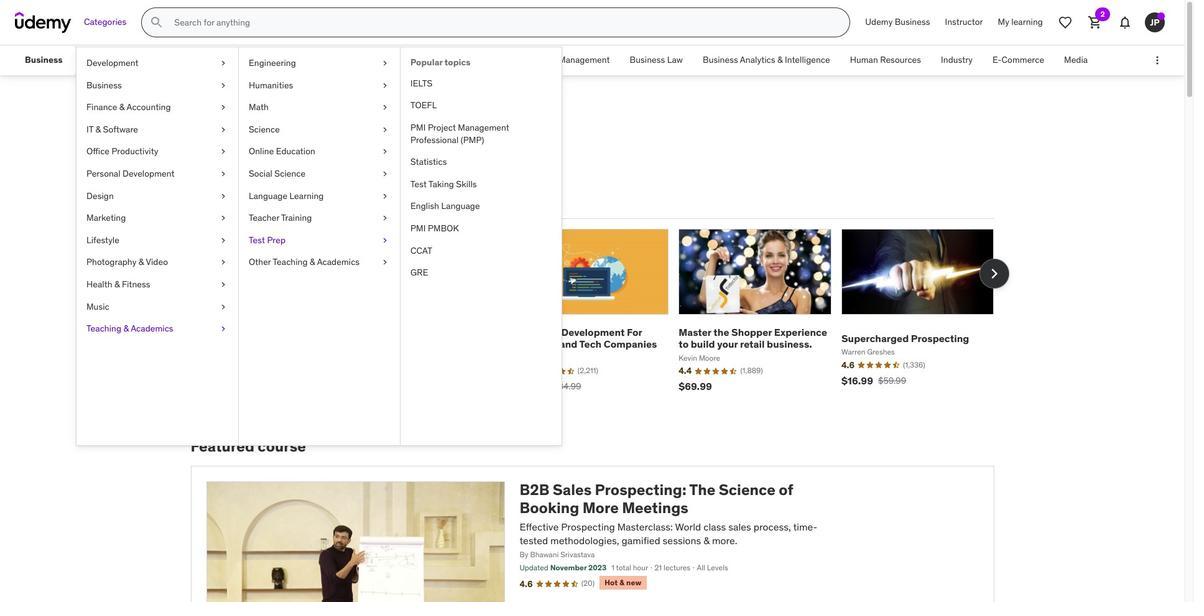 Task type: locate. For each thing, give the bounding box(es) containing it.
development inside business development for startups and tech companies
[[561, 326, 625, 338]]

business link down udemy image
[[15, 45, 72, 75]]

& right analytics
[[777, 54, 783, 65]]

& right health
[[114, 279, 120, 290]]

more
[[583, 498, 619, 517]]

test left the taking
[[411, 178, 427, 190]]

sales
[[728, 520, 751, 533]]

1 horizontal spatial sales
[[553, 480, 592, 500]]

courses up most popular
[[191, 159, 249, 178]]

project up 'professional'
[[428, 122, 456, 133]]

human resources link
[[840, 45, 931, 75]]

xsmall image inside social science 'link'
[[380, 168, 390, 180]]

b2b sales prospecting: the science of booking more meetings effective prospecting masterclass: world class sales process, time- tested methodologies, gamified sessions & more. by bhawani srivastava
[[520, 480, 817, 559]]

& inside 'link'
[[777, 54, 783, 65]]

teaching & academics
[[86, 323, 173, 334]]

hour
[[633, 563, 648, 572]]

english language
[[411, 201, 480, 212]]

& for health & fitness
[[114, 279, 120, 290]]

1 horizontal spatial prospecting
[[911, 332, 969, 344]]

science up online at left
[[249, 124, 280, 135]]

xsmall image inside photography & video link
[[218, 256, 228, 269]]

xsmall image
[[380, 57, 390, 69], [218, 79, 228, 92], [380, 79, 390, 92], [218, 101, 228, 114], [218, 124, 228, 136], [380, 124, 390, 136], [218, 234, 228, 247], [380, 256, 390, 269], [218, 323, 228, 335]]

business left and
[[516, 326, 559, 338]]

sales
[[191, 104, 243, 131], [553, 480, 592, 500]]

2 pmi from the top
[[411, 223, 426, 234]]

business law link
[[620, 45, 693, 75]]

teaching down music
[[86, 323, 121, 334]]

teaching down prep
[[273, 256, 308, 268]]

xsmall image inside office productivity link
[[218, 146, 228, 158]]

0 horizontal spatial sales
[[191, 104, 243, 131]]

language learning link
[[239, 185, 400, 207]]

xsmall image for other teaching & academics
[[380, 256, 390, 269]]

0 horizontal spatial project
[[428, 122, 456, 133]]

xsmall image for humanities
[[380, 79, 390, 92]]

video
[[146, 256, 168, 268]]

levels
[[707, 563, 728, 572]]

resources
[[880, 54, 921, 65]]

1 horizontal spatial to
[[679, 338, 689, 350]]

pmi inside pmi pmbok link
[[411, 223, 426, 234]]

science up sales
[[719, 480, 776, 500]]

0 horizontal spatial prospecting
[[561, 520, 615, 533]]

statistics link
[[401, 151, 562, 173]]

1 horizontal spatial language
[[441, 201, 480, 212]]

1 vertical spatial development
[[123, 168, 174, 179]]

management inside pmi project management professional (pmp)
[[458, 122, 509, 133]]

supercharged prospecting
[[841, 332, 969, 344]]

science link
[[239, 119, 400, 141]]

master the shopper experience to build your retail business. link
[[679, 326, 827, 350]]

project management link
[[519, 45, 620, 75]]

more subcategory menu links image
[[1151, 54, 1164, 67]]

startups
[[516, 338, 557, 350]]

xsmall image for marketing
[[218, 212, 228, 224]]

0 vertical spatial test
[[411, 178, 427, 190]]

1 horizontal spatial test
[[411, 178, 427, 190]]

engineering
[[249, 57, 296, 68]]

toefl
[[411, 100, 437, 111]]

xsmall image inside the test prep link
[[380, 234, 390, 247]]

xsmall image inside design link
[[218, 190, 228, 202]]

development for personal
[[123, 168, 174, 179]]

pmi pmbok
[[411, 223, 459, 234]]

test left prep
[[249, 234, 265, 246]]

1 vertical spatial prospecting
[[561, 520, 615, 533]]

0 vertical spatial science
[[249, 124, 280, 135]]

xsmall image inside personal development link
[[218, 168, 228, 180]]

1 vertical spatial test
[[249, 234, 265, 246]]

& for photography & video
[[139, 256, 144, 268]]

my learning
[[998, 16, 1043, 27]]

1 vertical spatial to
[[679, 338, 689, 350]]

language learning
[[249, 190, 324, 201]]

xsmall image inside development "link"
[[218, 57, 228, 69]]

engineering link
[[239, 52, 400, 74]]

operations link
[[456, 45, 519, 75]]

to down online at left
[[252, 159, 267, 178]]

sales left math
[[191, 104, 243, 131]]

xsmall image inside engineering link
[[380, 57, 390, 69]]

shopping cart with 2 items image
[[1088, 15, 1103, 30]]

featured
[[191, 437, 254, 456]]

1 vertical spatial sales
[[553, 480, 592, 500]]

xsmall image inside finance & accounting link
[[218, 101, 228, 114]]

language
[[249, 190, 287, 201], [441, 201, 480, 212]]

business link up accounting
[[77, 74, 238, 97]]

1 horizontal spatial teaching
[[273, 256, 308, 268]]

training
[[281, 212, 312, 223]]

to left build
[[679, 338, 689, 350]]

0 vertical spatial prospecting
[[911, 332, 969, 344]]

software
[[103, 124, 138, 135]]

0 horizontal spatial language
[[249, 190, 287, 201]]

management link
[[253, 45, 324, 75]]

build
[[691, 338, 715, 350]]

& inside b2b sales prospecting: the science of booking more meetings effective prospecting masterclass: world class sales process, time- tested methodologies, gamified sessions & more. by bhawani srivastava
[[704, 534, 710, 547]]

office
[[86, 146, 109, 157]]

1 vertical spatial science
[[275, 168, 306, 179]]

teaching
[[273, 256, 308, 268], [86, 323, 121, 334]]

personal
[[86, 168, 120, 179]]

xsmall image inside lifestyle "link"
[[218, 234, 228, 247]]

0 horizontal spatial management
[[263, 54, 314, 65]]

0 vertical spatial courses
[[247, 104, 328, 131]]

4.6
[[520, 578, 533, 590]]

test
[[411, 178, 427, 190], [249, 234, 265, 246]]

0 horizontal spatial to
[[252, 159, 267, 178]]

updated
[[520, 563, 548, 572]]

1 horizontal spatial management
[[458, 122, 509, 133]]

xsmall image
[[218, 57, 228, 69], [380, 101, 390, 114], [218, 146, 228, 158], [380, 146, 390, 158], [218, 168, 228, 180], [380, 168, 390, 180], [218, 190, 228, 202], [380, 190, 390, 202], [218, 212, 228, 224], [380, 212, 390, 224], [380, 234, 390, 247], [218, 256, 228, 269], [218, 279, 228, 291], [218, 301, 228, 313]]

& down music link
[[123, 323, 129, 334]]

pmi inside pmi project management professional (pmp)
[[411, 122, 426, 133]]

management
[[263, 54, 314, 65], [559, 54, 610, 65], [458, 122, 509, 133]]

my
[[998, 16, 1009, 27]]

2 vertical spatial development
[[561, 326, 625, 338]]

0 horizontal spatial test
[[249, 234, 265, 246]]

xsmall image for test prep
[[380, 234, 390, 247]]

xsmall image for teacher training
[[380, 212, 390, 224]]

xsmall image for finance & accounting
[[218, 101, 228, 114]]

master
[[679, 326, 711, 338]]

xsmall image inside teaching & academics link
[[218, 323, 228, 335]]

xsmall image inside it & software link
[[218, 124, 228, 136]]

teacher training link
[[239, 207, 400, 229]]

education
[[276, 146, 315, 157]]

pmi up ccat
[[411, 223, 426, 234]]

communication
[[181, 54, 243, 65]]

e-
[[993, 54, 1002, 65]]

science
[[249, 124, 280, 135], [275, 168, 306, 179], [719, 480, 776, 500]]

test for test prep
[[249, 234, 265, 246]]

0 vertical spatial pmi
[[411, 122, 426, 133]]

courses up online education
[[247, 104, 328, 131]]

xsmall image for design
[[218, 190, 228, 202]]

2 vertical spatial science
[[719, 480, 776, 500]]

0 vertical spatial to
[[252, 159, 267, 178]]

xsmall image inside other teaching & academics link
[[380, 256, 390, 269]]

sales right b2b
[[553, 480, 592, 500]]

& down class
[[704, 534, 710, 547]]

health
[[86, 279, 112, 290]]

& left video
[[139, 256, 144, 268]]

all
[[697, 563, 705, 572]]

time-
[[793, 520, 817, 533]]

and
[[560, 338, 577, 350]]

academics down the test prep link
[[317, 256, 360, 268]]

1 vertical spatial project
[[428, 122, 456, 133]]

1 horizontal spatial business link
[[77, 74, 238, 97]]

0 vertical spatial sales
[[191, 104, 243, 131]]

tech
[[579, 338, 602, 350]]

science up language learning
[[275, 168, 306, 179]]

science inside 'link'
[[275, 168, 306, 179]]

1 vertical spatial pmi
[[411, 223, 426, 234]]

project down search for anything 'text field'
[[528, 54, 556, 65]]

xsmall image inside science link
[[380, 124, 390, 136]]

methodologies,
[[551, 534, 619, 547]]

featured course
[[191, 437, 306, 456]]

1 horizontal spatial project
[[528, 54, 556, 65]]

xsmall image for language learning
[[380, 190, 390, 202]]

academics down music link
[[131, 323, 173, 334]]

xsmall image for photography & video
[[218, 256, 228, 269]]

prospecting:
[[595, 480, 686, 500]]

prospecting
[[911, 332, 969, 344], [561, 520, 615, 533]]

xsmall image inside online education link
[[380, 146, 390, 158]]

xsmall image for development
[[218, 57, 228, 69]]

& right finance
[[119, 101, 125, 113]]

2 horizontal spatial management
[[559, 54, 610, 65]]

pmi up 'professional'
[[411, 122, 426, 133]]

booking
[[520, 498, 579, 517]]

xsmall image for teaching & academics
[[218, 323, 228, 335]]

xsmall image inside marketing link
[[218, 212, 228, 224]]

& right hot
[[620, 578, 625, 587]]

ielts
[[411, 78, 433, 89]]

business strategy
[[375, 54, 446, 65]]

hot
[[605, 578, 618, 587]]

& right it at the top left
[[96, 124, 101, 135]]

business
[[895, 16, 930, 27], [25, 54, 63, 65], [375, 54, 410, 65], [630, 54, 665, 65], [703, 54, 738, 65], [86, 79, 122, 91], [516, 326, 559, 338]]

0 vertical spatial project
[[528, 54, 556, 65]]

project
[[528, 54, 556, 65], [428, 122, 456, 133]]

toefl link
[[401, 95, 562, 117]]

law
[[667, 54, 683, 65]]

all levels
[[697, 563, 728, 572]]

other teaching & academics
[[249, 256, 360, 268]]

1 vertical spatial academics
[[131, 323, 173, 334]]

xsmall image inside humanities link
[[380, 79, 390, 92]]

test prep link
[[239, 229, 400, 251]]

xsmall image inside teacher training link
[[380, 212, 390, 224]]

xsmall image inside language learning link
[[380, 190, 390, 202]]

& for teaching & academics
[[123, 323, 129, 334]]

xsmall image inside music link
[[218, 301, 228, 313]]

prospecting inside carousel element
[[911, 332, 969, 344]]

you
[[297, 159, 323, 178]]

productivity
[[112, 146, 158, 157]]

0 vertical spatial development
[[86, 57, 138, 68]]

instructor
[[945, 16, 983, 27]]

1 horizontal spatial academics
[[317, 256, 360, 268]]

course
[[258, 437, 306, 456]]

office productivity link
[[77, 141, 238, 163]]

xsmall image inside business link
[[218, 79, 228, 92]]

xsmall image inside health & fitness link
[[218, 279, 228, 291]]

xsmall image inside math link
[[380, 101, 390, 114]]

get
[[270, 159, 294, 178]]

photography & video link
[[77, 251, 238, 274]]

effective
[[520, 520, 559, 533]]

(pmp)
[[461, 134, 484, 145]]

21 lectures
[[655, 563, 691, 572]]

your
[[717, 338, 738, 350]]

0 horizontal spatial teaching
[[86, 323, 121, 334]]

language down skills
[[441, 201, 480, 212]]

master the shopper experience to build your retail business.
[[679, 326, 827, 350]]

language up teacher
[[249, 190, 287, 201]]

trending button
[[268, 188, 315, 218]]

business development for startups and tech companies link
[[516, 326, 657, 350]]

1 pmi from the top
[[411, 122, 426, 133]]

business left law
[[630, 54, 665, 65]]

0 vertical spatial academics
[[317, 256, 360, 268]]



Task type: vqa. For each thing, say whether or not it's contained in the screenshot.
the topmost GO
no



Task type: describe. For each thing, give the bounding box(es) containing it.
humanities link
[[239, 74, 400, 97]]

udemy image
[[15, 12, 72, 33]]

business analytics & intelligence link
[[693, 45, 840, 75]]

development inside "link"
[[86, 57, 138, 68]]

you have alerts image
[[1157, 12, 1165, 20]]

notifications image
[[1118, 15, 1133, 30]]

personal development
[[86, 168, 174, 179]]

media
[[1064, 54, 1088, 65]]

& for finance & accounting
[[119, 101, 125, 113]]

companies
[[604, 338, 657, 350]]

xsmall image for health & fitness
[[218, 279, 228, 291]]

english
[[411, 201, 439, 212]]

finance
[[86, 101, 117, 113]]

xsmall image for online education
[[380, 146, 390, 158]]

more.
[[712, 534, 737, 547]]

arrow pointing to subcategory menu links image
[[72, 45, 84, 75]]

english language link
[[401, 196, 562, 218]]

other
[[249, 256, 271, 268]]

sessions
[[663, 534, 701, 547]]

most popular
[[193, 196, 256, 208]]

pmbok
[[428, 223, 459, 234]]

2023
[[588, 563, 607, 572]]

retail
[[740, 338, 765, 350]]

ielts link
[[401, 73, 562, 95]]

business left arrow pointing to subcategory menu links image
[[25, 54, 63, 65]]

bhawani
[[530, 550, 559, 559]]

popular
[[219, 196, 256, 208]]

language inside 'link'
[[441, 201, 480, 212]]

wishlist image
[[1058, 15, 1073, 30]]

business inside business development for startups and tech companies
[[516, 326, 559, 338]]

0 horizontal spatial academics
[[131, 323, 173, 334]]

xsmall image for office productivity
[[218, 146, 228, 158]]

Search for anything text field
[[172, 12, 835, 33]]

xsmall image for personal development
[[218, 168, 228, 180]]

xsmall image for it & software
[[218, 124, 228, 136]]

udemy business link
[[858, 7, 938, 37]]

pmi for pmi project management professional (pmp)
[[411, 122, 426, 133]]

0 horizontal spatial business link
[[15, 45, 72, 75]]

udemy
[[865, 16, 893, 27]]

business left popular
[[375, 54, 410, 65]]

xsmall image for engineering
[[380, 57, 390, 69]]

pmi pmbok link
[[401, 218, 562, 240]]

xsmall image for social science
[[380, 168, 390, 180]]

online education
[[249, 146, 315, 157]]

for
[[627, 326, 642, 338]]

popular
[[411, 57, 443, 68]]

prospecting inside b2b sales prospecting: the science of booking more meetings effective prospecting masterclass: world class sales process, time- tested methodologies, gamified sessions & more. by bhawani srivastava
[[561, 520, 615, 533]]

meetings
[[622, 498, 688, 517]]

courses to get you started
[[191, 159, 378, 178]]

gamified
[[622, 534, 660, 547]]

most
[[193, 196, 217, 208]]

skills
[[456, 178, 477, 190]]

process,
[[754, 520, 791, 533]]

learning
[[290, 190, 324, 201]]

xsmall image for music
[[218, 301, 228, 313]]

& down the test prep link
[[310, 256, 315, 268]]

sales inside b2b sales prospecting: the science of booking more meetings effective prospecting masterclass: world class sales process, time- tested methodologies, gamified sessions & more. by bhawani srivastava
[[553, 480, 592, 500]]

most popular button
[[191, 188, 258, 218]]

1 vertical spatial courses
[[191, 159, 249, 178]]

0 vertical spatial teaching
[[273, 256, 308, 268]]

1
[[612, 563, 614, 572]]

industry link
[[931, 45, 983, 75]]

human resources
[[850, 54, 921, 65]]

taking
[[429, 178, 454, 190]]

test prep
[[249, 234, 285, 246]]

& for hot & new
[[620, 578, 625, 587]]

xsmall image for lifestyle
[[218, 234, 228, 247]]

communication link
[[172, 45, 253, 75]]

xsmall image for science
[[380, 124, 390, 136]]

lifestyle
[[86, 234, 119, 246]]

industry
[[941, 54, 973, 65]]

21
[[655, 563, 662, 572]]

project inside pmi project management professional (pmp)
[[428, 122, 456, 133]]

submit search image
[[149, 15, 164, 30]]

other teaching & academics link
[[239, 251, 400, 274]]

media link
[[1054, 45, 1098, 75]]

udemy business
[[865, 16, 930, 27]]

social science
[[249, 168, 306, 179]]

it & software link
[[77, 119, 238, 141]]

music link
[[77, 296, 238, 318]]

xsmall image for math
[[380, 101, 390, 114]]

started
[[326, 159, 378, 178]]

it & software
[[86, 124, 138, 135]]

photography
[[86, 256, 136, 268]]

teacher training
[[249, 212, 312, 223]]

sales courses
[[191, 104, 328, 131]]

carousel element
[[191, 229, 1009, 408]]

accounting
[[127, 101, 171, 113]]

of
[[779, 480, 793, 500]]

xsmall image for business
[[218, 79, 228, 92]]

business right the 'udemy'
[[895, 16, 930, 27]]

1 vertical spatial teaching
[[86, 323, 121, 334]]

e-commerce link
[[983, 45, 1054, 75]]

intelligence
[[785, 54, 830, 65]]

business strategy link
[[365, 45, 456, 75]]

science inside b2b sales prospecting: the science of booking more meetings effective prospecting masterclass: world class sales process, time- tested methodologies, gamified sessions & more. by bhawani srivastava
[[719, 480, 776, 500]]

my learning link
[[991, 7, 1051, 37]]

social
[[249, 168, 272, 179]]

online
[[249, 146, 274, 157]]

entrepreneurship
[[94, 54, 162, 65]]

trending
[[271, 196, 313, 208]]

ccat
[[411, 245, 432, 256]]

b2b
[[520, 480, 549, 500]]

business left analytics
[[703, 54, 738, 65]]

masterclass:
[[617, 520, 673, 533]]

online education link
[[239, 141, 400, 163]]

& for it & software
[[96, 124, 101, 135]]

test taking skills link
[[401, 173, 562, 196]]

marketing link
[[77, 207, 238, 229]]

humanities
[[249, 79, 293, 91]]

prep
[[267, 234, 285, 246]]

development for business
[[561, 326, 625, 338]]

pmi for pmi pmbok
[[411, 223, 426, 234]]

instructor link
[[938, 7, 991, 37]]

jp link
[[1140, 7, 1170, 37]]

supercharged
[[841, 332, 909, 344]]

it
[[86, 124, 93, 135]]

test prep element
[[400, 47, 562, 445]]

teaching & academics link
[[77, 318, 238, 340]]

business up finance
[[86, 79, 122, 91]]

test for test taking skills
[[411, 178, 427, 190]]

music
[[86, 301, 109, 312]]

next image
[[984, 264, 1004, 284]]

to inside master the shopper experience to build your retail business.
[[679, 338, 689, 350]]

2
[[1101, 9, 1105, 19]]

updated november 2023
[[520, 563, 607, 572]]



